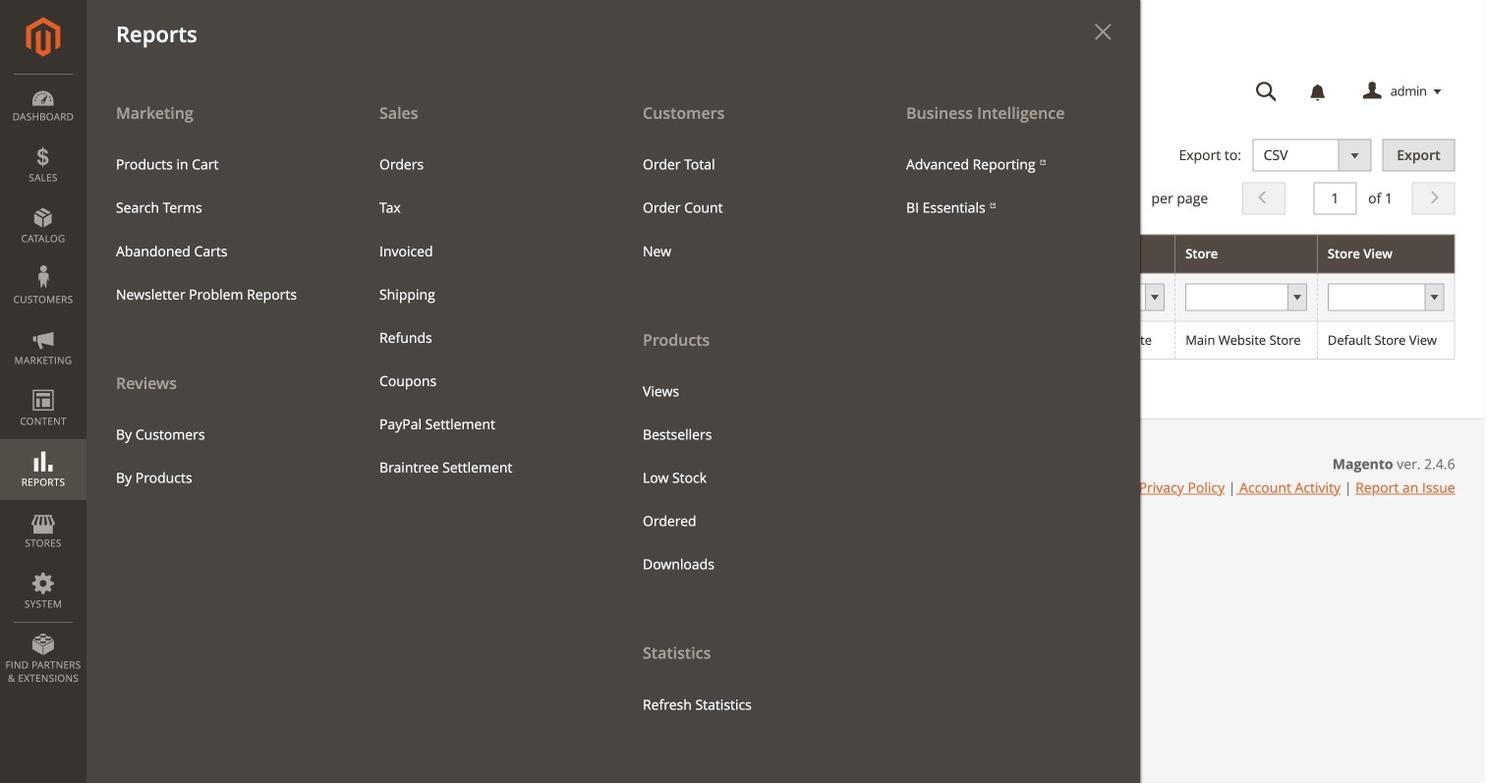 Task type: locate. For each thing, give the bounding box(es) containing it.
None text field
[[206, 283, 340, 311], [639, 283, 775, 311], [206, 283, 340, 311], [639, 283, 775, 311]]

menu
[[86, 90, 1140, 783], [86, 90, 350, 500], [613, 90, 877, 727], [101, 143, 335, 316], [365, 143, 599, 489], [628, 143, 862, 273], [892, 143, 1125, 230], [628, 370, 862, 587], [101, 413, 335, 500]]

magento admin panel image
[[26, 17, 60, 57]]

menu bar
[[0, 0, 1140, 783]]

None text field
[[1314, 182, 1357, 215], [361, 283, 520, 311], [796, 283, 932, 311], [1314, 182, 1357, 215], [361, 283, 520, 311], [796, 283, 932, 311]]



